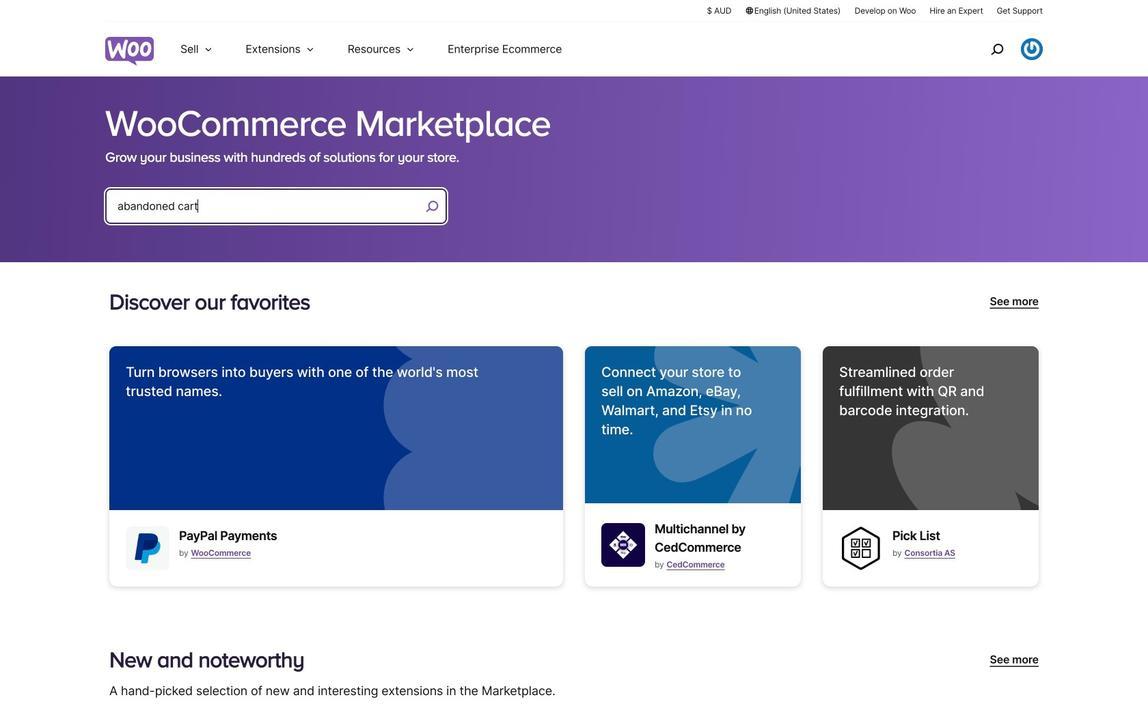 Task type: vqa. For each thing, say whether or not it's contained in the screenshot.
left INVENTORY
no



Task type: locate. For each thing, give the bounding box(es) containing it.
search image
[[986, 38, 1008, 60]]

open account menu image
[[1021, 38, 1043, 60]]

None search field
[[105, 189, 447, 241]]



Task type: describe. For each thing, give the bounding box(es) containing it.
Search extensions search field
[[118, 197, 421, 216]]

service navigation menu element
[[961, 27, 1043, 71]]



